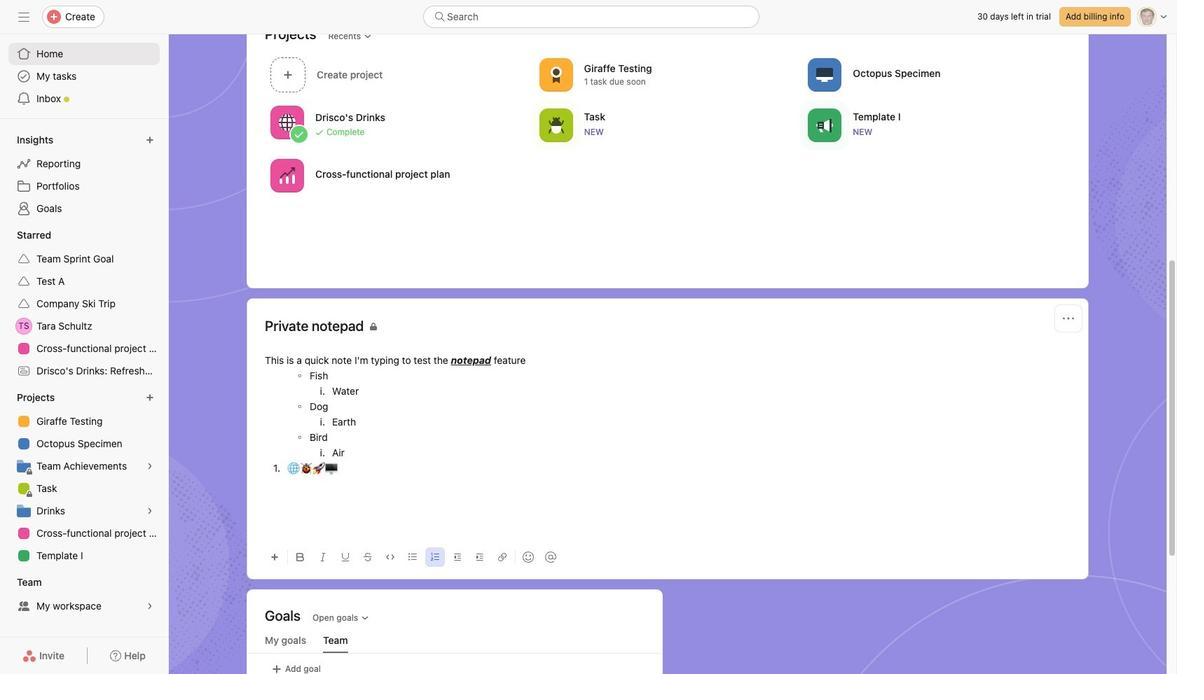 Task type: locate. For each thing, give the bounding box(es) containing it.
bug image
[[548, 117, 565, 133]]

strikethrough image
[[364, 554, 372, 562]]

megaphone image
[[817, 117, 833, 133]]

numbered list image
[[431, 554, 439, 562]]

computer image
[[817, 66, 833, 83]]

projects element
[[0, 385, 168, 570]]

toolbar
[[265, 542, 1071, 573]]

list box
[[423, 6, 760, 28]]

insert an object image
[[270, 554, 279, 562]]

emoji image
[[523, 552, 534, 563]]

code image
[[386, 554, 395, 562]]

increase list indent image
[[476, 554, 484, 562]]

bold image
[[296, 554, 305, 562]]

graph image
[[279, 167, 296, 184]]

document
[[265, 353, 1071, 536]]

new project or portfolio image
[[146, 394, 154, 402]]

starred element
[[0, 223, 168, 385]]

new insights image
[[146, 136, 154, 144]]



Task type: vqa. For each thing, say whether or not it's contained in the screenshot.
Emoji icon
yes



Task type: describe. For each thing, give the bounding box(es) containing it.
underline image
[[341, 554, 350, 562]]

hide sidebar image
[[18, 11, 29, 22]]

see details, team achievements image
[[146, 462, 154, 471]]

link image
[[498, 554, 507, 562]]

teams element
[[0, 570, 168, 621]]

see details, my workspace image
[[146, 603, 154, 611]]

global element
[[0, 34, 168, 118]]

bulleted list image
[[409, 554, 417, 562]]

decrease list indent image
[[453, 554, 462, 562]]

globe image
[[279, 114, 296, 131]]

insights element
[[0, 128, 168, 223]]

italics image
[[319, 554, 327, 562]]

at mention image
[[545, 552, 556, 563]]

ribbon image
[[548, 66, 565, 83]]

actions image
[[1063, 313, 1074, 324]]

see details, drinks image
[[146, 507, 154, 516]]



